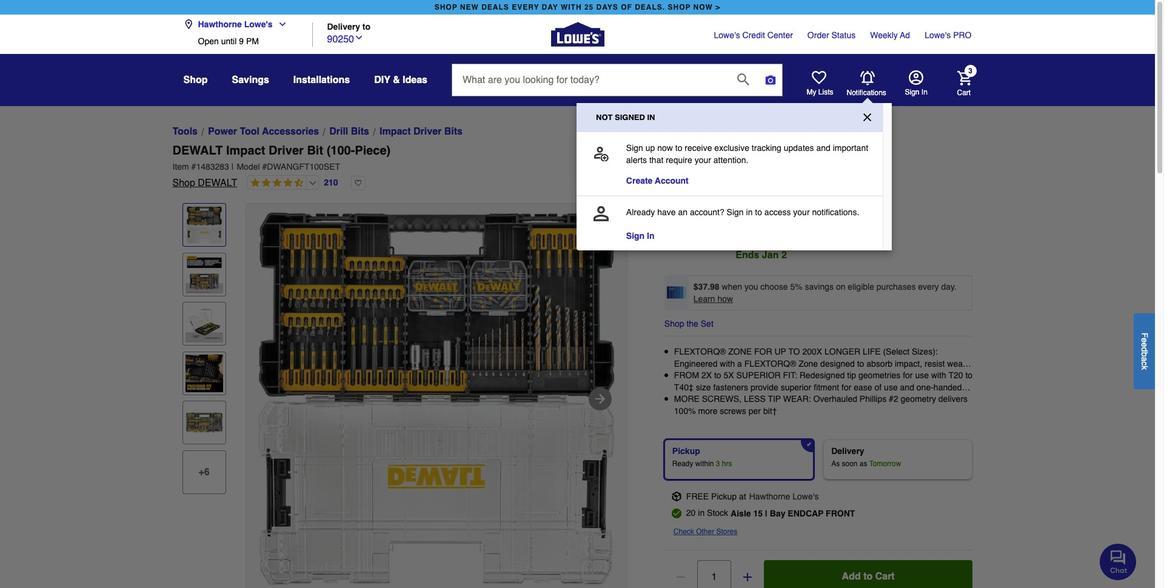 Task type: vqa. For each thing, say whether or not it's contained in the screenshot.
FREE
yes



Task type: describe. For each thing, give the bounding box(es) containing it.
other
[[696, 527, 715, 536]]

when
[[722, 282, 742, 292]]

tools link
[[173, 124, 198, 139]]

sign up now to receive exclusive tracking updates and important alerts that require your attention.
[[626, 143, 871, 165]]

lists
[[819, 88, 834, 96]]

and inside from 2x to 5x superior fit: redesigned tip geometries for use with t20 to t40‡ size fasteners provide superior fitment for ease of use and one-handed driving
[[900, 383, 915, 392]]

geometries
[[859, 371, 901, 380]]

you
[[745, 282, 758, 292]]

diy
[[374, 75, 390, 86]]

hawthorne lowe's button
[[183, 12, 292, 36]]

lowe's home improvement cart image
[[957, 71, 972, 85]]

to right the t20
[[966, 371, 973, 380]]

drill bits link
[[329, 124, 369, 139]]

applications
[[790, 371, 835, 380]]

lowe's home improvement logo image
[[551, 8, 604, 61]]

from 2x to 5x superior fit: redesigned tip geometries for use with t20 to t40‡ size fasteners provide superior fitment for ease of use and one-handed driving
[[674, 371, 973, 404]]

chevron down image
[[354, 32, 364, 42]]

diy & ideas button
[[374, 69, 428, 91]]

2 e from the top
[[1140, 342, 1150, 347]]

4 title image from the top
[[185, 355, 223, 392]]

every
[[918, 282, 939, 292]]

(select
[[883, 347, 910, 357]]

screws
[[720, 406, 747, 416]]

hawthorne inside button
[[198, 19, 242, 29]]

3 inside the pickup ready within 3 hrs
[[716, 459, 720, 468]]

5%
[[791, 282, 803, 292]]

shop the set
[[665, 319, 714, 329]]

delivery for to
[[327, 22, 360, 31]]

1 vertical spatial your
[[794, 207, 810, 217]]

dewalt inside dewalt impact driver bit (100-piece) item # 1483283 | model # dwangft100set
[[173, 144, 223, 158]]

9
[[239, 36, 244, 46]]

camera image
[[765, 74, 777, 86]]

and inside flextorq® zone for up to 200x longer life (select sizes): engineered with a flextorq® zone designed to absorb impact, resist wear, and deliver longer life in tough applications
[[674, 371, 688, 380]]

k
[[1140, 366, 1150, 370]]

delivery as soon as tomorrow
[[832, 446, 901, 468]]

0 vertical spatial sign in
[[905, 88, 928, 96]]

Stepper number input field with increment and decrement buttons number field
[[697, 560, 731, 588]]

add to cart
[[842, 571, 895, 582]]

minus image
[[675, 571, 687, 583]]

weekly
[[870, 30, 898, 40]]

#2
[[889, 394, 899, 404]]

impact driver bits link
[[380, 124, 463, 139]]

aisle
[[731, 509, 751, 518]]

and inside sign up now to receive exclusive tracking updates and important alerts that require your attention.
[[817, 143, 831, 153]]

not
[[596, 113, 613, 122]]

shop for shop dewalt
[[173, 178, 195, 189]]

to right 2x at the right bottom of page
[[714, 371, 722, 380]]

1483283
[[196, 162, 229, 172]]

>
[[716, 3, 721, 12]]

sign right account?
[[727, 207, 744, 217]]

1 horizontal spatial pickup
[[711, 492, 737, 501]]

exclusive
[[715, 143, 750, 153]]

superior
[[737, 371, 781, 380]]

1 horizontal spatial |
[[724, 230, 729, 252]]

lowe's inside button
[[244, 19, 273, 29]]

geometry
[[901, 394, 936, 404]]

20
[[686, 508, 696, 518]]

per
[[749, 406, 761, 416]]

already
[[626, 207, 655, 217]]

impact inside dewalt impact driver bit (100-piece) item # 1483283 | model # dwangft100set
[[226, 144, 265, 158]]

already have an account? sign in to access your notifications.
[[626, 207, 860, 217]]

attention.
[[714, 155, 749, 165]]

new
[[460, 3, 479, 12]]

bit†
[[764, 406, 777, 416]]

lowe's pro
[[925, 30, 972, 40]]

lowe's left "credit"
[[714, 30, 740, 40]]

0 vertical spatial flextorq®
[[674, 347, 726, 357]]

redesigned
[[800, 371, 845, 380]]

create
[[626, 176, 653, 186]]

order status
[[808, 30, 856, 40]]

screws,
[[702, 394, 742, 404]]

(100-
[[327, 144, 355, 158]]

set
[[701, 319, 714, 329]]

more
[[674, 394, 700, 404]]

soon
[[842, 459, 858, 468]]

98
[[698, 232, 717, 251]]

wear,
[[948, 359, 968, 369]]

add
[[842, 571, 861, 582]]

order status link
[[808, 29, 856, 41]]

driver inside dewalt impact driver bit (100-piece) item # 1483283 | model # dwangft100set
[[269, 144, 304, 158]]

updates
[[784, 143, 814, 153]]

resist
[[925, 359, 945, 369]]

t40‡
[[674, 383, 694, 392]]

until
[[221, 36, 237, 46]]

pickup ready within 3 hrs
[[673, 446, 732, 468]]

lowe's credit center
[[714, 30, 793, 40]]

lowe's credit center link
[[714, 29, 793, 41]]

f
[[1140, 333, 1150, 338]]

superior
[[781, 383, 812, 392]]

lowe's home improvement notification center image
[[860, 71, 875, 85]]

tip
[[847, 371, 856, 380]]

pickup inside the pickup ready within 3 hrs
[[673, 446, 700, 456]]

notifications.
[[812, 207, 860, 217]]

1 horizontal spatial hawthorne
[[749, 492, 790, 501]]

heart outline image
[[351, 176, 365, 190]]

1 horizontal spatial in
[[746, 207, 753, 217]]

status
[[832, 30, 856, 40]]

$
[[665, 232, 674, 251]]

1 horizontal spatial impact
[[380, 126, 411, 137]]

2 title image from the top
[[185, 256, 223, 293]]

my
[[807, 88, 817, 96]]

close image
[[862, 112, 873, 123]]

delivery to
[[327, 22, 371, 31]]

1 e from the top
[[1140, 338, 1150, 342]]

within
[[696, 459, 714, 468]]

$37.98
[[694, 282, 720, 292]]

savings
[[805, 282, 834, 292]]

create account
[[626, 176, 689, 186]]

25
[[585, 3, 594, 12]]

front
[[826, 509, 855, 518]]

delivery for as
[[832, 446, 865, 456]]

to
[[789, 347, 800, 357]]

to inside button
[[864, 571, 873, 582]]

how
[[718, 294, 733, 304]]

5 title image from the top
[[185, 404, 223, 442]]

in inside flextorq® zone for up to 200x longer life (select sizes): engineered with a flextorq® zone designed to absorb impact, resist wear, and deliver longer life in tough applications
[[757, 371, 764, 380]]

bestseller
[[668, 205, 722, 213]]

0 horizontal spatial use
[[884, 383, 898, 392]]

| inside 20 in stock aisle 15 | bay endcap front
[[765, 509, 768, 518]]

as
[[860, 459, 868, 468]]

sizes):
[[912, 347, 938, 357]]

2x
[[702, 371, 712, 380]]

in inside button
[[922, 88, 928, 96]]

wear:
[[783, 394, 811, 404]]

1 shop from the left
[[435, 3, 458, 12]]

to inside sign up now to receive exclusive tracking updates and important alerts that require your attention.
[[675, 143, 683, 153]]

of
[[875, 383, 882, 392]]



Task type: locate. For each thing, give the bounding box(es) containing it.
designed
[[821, 359, 855, 369]]

in down the "lowe's home improvement account" icon
[[922, 88, 928, 96]]

to right add
[[864, 571, 873, 582]]

flextorq® up tough
[[745, 359, 797, 369]]

with for t20
[[932, 371, 947, 380]]

0 horizontal spatial delivery
[[327, 22, 360, 31]]

sign down already
[[626, 231, 645, 241]]

e up b
[[1140, 342, 1150, 347]]

0 horizontal spatial in
[[647, 231, 655, 241]]

to inside flextorq® zone for up to 200x longer life (select sizes): engineered with a flextorq® zone designed to absorb impact, resist wear, and deliver longer life in tough applications
[[857, 359, 865, 369]]

0 vertical spatial in
[[922, 88, 928, 96]]

search image
[[737, 73, 750, 85]]

credit
[[743, 30, 765, 40]]

2 vertical spatial shop
[[665, 319, 684, 329]]

cart inside button
[[876, 571, 895, 582]]

# right item
[[191, 162, 196, 172]]

and up geometry
[[900, 383, 915, 392]]

1 vertical spatial driver
[[269, 144, 304, 158]]

1 horizontal spatial delivery
[[832, 446, 865, 456]]

absorb
[[867, 359, 893, 369]]

0 vertical spatial cart
[[957, 88, 971, 97]]

sign inside sign up now to receive exclusive tracking updates and important alerts that require your attention.
[[626, 143, 643, 153]]

lowe's up pm
[[244, 19, 273, 29]]

0 horizontal spatial with
[[720, 359, 735, 369]]

20 in stock aisle 15 | bay endcap front
[[686, 508, 855, 518]]

your inside sign up now to receive exclusive tracking updates and important alerts that require your attention.
[[695, 155, 711, 165]]

notifications
[[847, 88, 887, 97]]

1 vertical spatial 3
[[716, 459, 720, 468]]

to up require
[[675, 143, 683, 153]]

1 vertical spatial |
[[724, 230, 729, 252]]

0 vertical spatial and
[[817, 143, 831, 153]]

use up one-
[[915, 371, 929, 380]]

flextorq® up engineered
[[674, 347, 726, 357]]

sign down the "lowe's home improvement account" icon
[[905, 88, 920, 96]]

access
[[765, 207, 791, 217]]

savings button
[[232, 69, 269, 91]]

1 vertical spatial delivery
[[832, 446, 865, 456]]

lowe's left pro
[[925, 30, 951, 40]]

dewalt
[[173, 144, 223, 158], [198, 178, 237, 189]]

drill bits
[[329, 126, 369, 137]]

shop left the
[[665, 319, 684, 329]]

to
[[363, 22, 371, 31], [675, 143, 683, 153], [755, 207, 762, 217], [857, 359, 865, 369], [714, 371, 722, 380], [966, 371, 973, 380], [864, 571, 873, 582]]

sign inside 'sign in' button
[[905, 88, 920, 96]]

0 horizontal spatial flextorq®
[[674, 347, 726, 357]]

fitment
[[814, 383, 840, 392]]

39
[[674, 232, 693, 251]]

zone
[[729, 347, 752, 357]]

+6 button
[[182, 451, 226, 494]]

0 vertical spatial your
[[695, 155, 711, 165]]

shop for shop the set
[[665, 319, 684, 329]]

1 vertical spatial dewalt
[[198, 178, 237, 189]]

1 vertical spatial hawthorne
[[749, 492, 790, 501]]

lowe's home improvement account image
[[909, 70, 923, 85]]

0 vertical spatial use
[[915, 371, 929, 380]]

stores
[[717, 527, 738, 536]]

4.5 stars image
[[248, 178, 304, 189]]

chevron down image
[[273, 19, 287, 29]]

location image
[[183, 19, 193, 29]]

2 # from the left
[[262, 162, 267, 172]]

a inside button
[[1140, 357, 1150, 361]]

0 horizontal spatial for
[[842, 383, 852, 392]]

0 vertical spatial in
[[746, 207, 753, 217]]

1 horizontal spatial for
[[903, 371, 913, 380]]

0 vertical spatial hawthorne
[[198, 19, 242, 29]]

ready
[[673, 459, 694, 468]]

15
[[754, 509, 763, 518]]

more
[[698, 406, 718, 416]]

day.
[[942, 282, 957, 292]]

hrs
[[722, 459, 732, 468]]

b
[[1140, 352, 1150, 357]]

in right life
[[757, 371, 764, 380]]

for down impact,
[[903, 371, 913, 380]]

0 horizontal spatial driver
[[269, 144, 304, 158]]

sign in down the "lowe's home improvement account" icon
[[905, 88, 928, 96]]

with up 5x
[[720, 359, 735, 369]]

ease
[[854, 383, 873, 392]]

flextorq® zone for up to 200x longer life (select sizes): engineered with a flextorq® zone designed to absorb impact, resist wear, and deliver longer life in tough applications
[[674, 347, 968, 380]]

delivery inside delivery as soon as tomorrow
[[832, 446, 865, 456]]

&
[[393, 75, 400, 86]]

2 vertical spatial |
[[765, 509, 768, 518]]

2 bits from the left
[[444, 126, 463, 137]]

with inside flextorq® zone for up to 200x longer life (select sizes): engineered with a flextorq® zone designed to absorb impact, resist wear, and deliver longer life in tough applications
[[720, 359, 735, 369]]

0 vertical spatial driver
[[414, 126, 442, 137]]

.
[[693, 232, 698, 251]]

dewalt down 1483283
[[198, 178, 237, 189]]

your right access
[[794, 207, 810, 217]]

| right 98
[[724, 230, 729, 252]]

center
[[768, 30, 793, 40]]

check
[[674, 527, 694, 536]]

1 horizontal spatial in
[[922, 88, 928, 96]]

order
[[808, 30, 829, 40]]

sign
[[905, 88, 920, 96], [626, 143, 643, 153], [727, 207, 744, 217], [626, 231, 645, 241]]

1 horizontal spatial your
[[794, 207, 810, 217]]

0 vertical spatial pickup
[[673, 446, 700, 456]]

option group
[[660, 435, 978, 484]]

hawthorne up 20 in stock aisle 15 | bay endcap front
[[749, 492, 790, 501]]

not signed in
[[596, 113, 655, 122]]

hawthorne
[[198, 19, 242, 29], [749, 492, 790, 501]]

your
[[695, 155, 711, 165], [794, 207, 810, 217]]

f e e d b a c k button
[[1134, 313, 1155, 389]]

in left $
[[647, 231, 655, 241]]

0 horizontal spatial #
[[191, 162, 196, 172]]

2 horizontal spatial |
[[765, 509, 768, 518]]

0 vertical spatial delivery
[[327, 22, 360, 31]]

2 horizontal spatial in
[[757, 371, 764, 380]]

for
[[754, 347, 772, 357]]

power tool accessories
[[208, 126, 319, 137]]

a inside flextorq® zone for up to 200x longer life (select sizes): engineered with a flextorq® zone designed to absorb impact, resist wear, and deliver longer life in tough applications
[[738, 359, 742, 369]]

0 horizontal spatial |
[[232, 162, 234, 172]]

alerts
[[626, 155, 647, 165]]

shop the set link
[[665, 317, 714, 331]]

3 title image from the top
[[185, 305, 223, 343]]

cart down lowe's home improvement cart icon
[[957, 88, 971, 97]]

1 horizontal spatial and
[[817, 143, 831, 153]]

chat invite button image
[[1100, 543, 1137, 580]]

day
[[542, 3, 558, 12]]

eligible
[[848, 282, 875, 292]]

0 vertical spatial for
[[903, 371, 913, 380]]

1 vertical spatial cart
[[876, 571, 895, 582]]

hawthorne up open until 9 pm
[[198, 19, 242, 29]]

with inside from 2x to 5x superior fit: redesigned tip geometries for use with t20 to t40‡ size fasteners provide superior fitment for ease of use and one-handed driving
[[932, 371, 947, 380]]

account image
[[594, 206, 609, 221]]

0 vertical spatial with
[[720, 359, 735, 369]]

sign in down already
[[626, 231, 655, 241]]

d
[[1140, 347, 1150, 352]]

up
[[775, 347, 787, 357]]

longer
[[718, 371, 742, 380]]

e
[[1140, 338, 1150, 342], [1140, 342, 1150, 347]]

tip
[[768, 394, 781, 404]]

2 shop from the left
[[668, 3, 691, 12]]

0 vertical spatial |
[[232, 162, 234, 172]]

my lists
[[807, 88, 834, 96]]

1 horizontal spatial driver
[[414, 126, 442, 137]]

the
[[687, 319, 699, 329]]

shop for shop
[[183, 75, 208, 86]]

that
[[650, 155, 664, 165]]

0 horizontal spatial your
[[695, 155, 711, 165]]

2 vertical spatial in
[[698, 508, 705, 518]]

shop inside 'shop the set' link
[[665, 319, 684, 329]]

0 horizontal spatial and
[[674, 371, 688, 380]]

None search field
[[452, 64, 783, 106]]

1 vertical spatial shop
[[173, 178, 195, 189]]

2 horizontal spatial and
[[900, 383, 915, 392]]

0 vertical spatial impact
[[380, 126, 411, 137]]

sign up alerts
[[626, 143, 643, 153]]

| left model
[[232, 162, 234, 172]]

to up chevron down image
[[363, 22, 371, 31]]

add user image
[[594, 146, 609, 162]]

1 horizontal spatial flextorq®
[[745, 359, 797, 369]]

save $5.00 ends jan 2
[[736, 237, 787, 261]]

0 horizontal spatial impact
[[226, 144, 265, 158]]

1 vertical spatial impact
[[226, 144, 265, 158]]

sign in button
[[905, 70, 928, 97]]

delivery up soon
[[832, 446, 865, 456]]

3
[[969, 67, 973, 75], [716, 459, 720, 468]]

shop down item
[[173, 178, 195, 189]]

driving
[[674, 394, 699, 404]]

1 horizontal spatial shop
[[668, 3, 691, 12]]

0 horizontal spatial a
[[738, 359, 742, 369]]

1 vertical spatial pickup
[[711, 492, 737, 501]]

life
[[863, 347, 881, 357]]

account
[[655, 176, 689, 186]]

0 horizontal spatial pickup
[[673, 446, 700, 456]]

1 horizontal spatial #
[[262, 162, 267, 172]]

1 title image from the top
[[185, 206, 223, 244]]

with down resist
[[932, 371, 947, 380]]

1 horizontal spatial bits
[[444, 126, 463, 137]]

pickup
[[673, 446, 700, 456], [711, 492, 737, 501]]

driver
[[414, 126, 442, 137], [269, 144, 304, 158]]

and up the "t40‡"
[[674, 371, 688, 380]]

driver down the accessories
[[269, 144, 304, 158]]

bits
[[351, 126, 369, 137], [444, 126, 463, 137]]

1 horizontal spatial cart
[[957, 88, 971, 97]]

shop left now
[[668, 3, 691, 12]]

in right 20
[[698, 508, 705, 518]]

tracking
[[752, 143, 782, 153]]

and
[[817, 143, 831, 153], [674, 371, 688, 380], [900, 383, 915, 392]]

shop left new
[[435, 3, 458, 12]]

pickup image
[[672, 492, 682, 501]]

cart right add
[[876, 571, 895, 582]]

1 vertical spatial with
[[932, 371, 947, 380]]

1 vertical spatial for
[[842, 383, 852, 392]]

an
[[678, 207, 688, 217]]

1 horizontal spatial with
[[932, 371, 947, 380]]

a down zone
[[738, 359, 742, 369]]

3 down pro
[[969, 67, 973, 75]]

1 vertical spatial in
[[757, 371, 764, 380]]

shop button
[[183, 69, 208, 91]]

pickup up 'stock'
[[711, 492, 737, 501]]

check circle filled image
[[672, 509, 682, 518]]

100%
[[674, 406, 696, 416]]

1 horizontal spatial use
[[915, 371, 929, 380]]

| right 15
[[765, 509, 768, 518]]

driver down the ideas
[[414, 126, 442, 137]]

your down receive
[[695, 155, 711, 165]]

title image
[[185, 206, 223, 244], [185, 256, 223, 293], [185, 305, 223, 343], [185, 355, 223, 392], [185, 404, 223, 442]]

in inside 20 in stock aisle 15 | bay endcap front
[[698, 508, 705, 518]]

0 horizontal spatial cart
[[876, 571, 895, 582]]

item number 1 4 8 3 2 8 3 and model number d w a n g f t 1 0 0 s e t element
[[173, 161, 983, 173]]

1 bits from the left
[[351, 126, 369, 137]]

lowe's home improvement lists image
[[812, 70, 826, 85]]

free pickup at hawthorne lowe's
[[686, 492, 819, 501]]

pickup up ready
[[673, 446, 700, 456]]

1 vertical spatial sign in
[[626, 231, 655, 241]]

learn how button
[[694, 293, 733, 305]]

a up k
[[1140, 357, 1150, 361]]

my lists link
[[807, 70, 834, 97]]

weekly ad
[[870, 30, 910, 40]]

tool
[[240, 126, 260, 137]]

pm
[[246, 36, 259, 46]]

for down tip
[[842, 383, 852, 392]]

1 vertical spatial use
[[884, 383, 898, 392]]

0 horizontal spatial in
[[698, 508, 705, 518]]

option group containing pickup
[[660, 435, 978, 484]]

use up #2
[[884, 383, 898, 392]]

open until 9 pm
[[198, 36, 259, 46]]

in
[[647, 113, 655, 122]]

1 # from the left
[[191, 162, 196, 172]]

deals
[[482, 3, 509, 12]]

at
[[739, 492, 746, 501]]

impact up piece)
[[380, 126, 411, 137]]

impact up model
[[226, 144, 265, 158]]

2 vertical spatial and
[[900, 383, 915, 392]]

in left access
[[746, 207, 753, 217]]

to left access
[[755, 207, 762, 217]]

Search Query text field
[[452, 64, 728, 96]]

0 vertical spatial shop
[[183, 75, 208, 86]]

| inside dewalt impact driver bit (100-piece) item # 1483283 | model # dwangft100set
[[232, 162, 234, 172]]

shop down open
[[183, 75, 208, 86]]

in
[[746, 207, 753, 217], [757, 371, 764, 380], [698, 508, 705, 518]]

to down life at the bottom right
[[857, 359, 865, 369]]

0 horizontal spatial sign in
[[626, 231, 655, 241]]

as
[[832, 459, 840, 468]]

e up d
[[1140, 338, 1150, 342]]

with for a
[[720, 359, 735, 369]]

dewalt up 1483283
[[173, 144, 223, 158]]

arrow right image
[[593, 392, 608, 406]]

0 vertical spatial 3
[[969, 67, 973, 75]]

0 vertical spatial dewalt
[[173, 144, 223, 158]]

0 horizontal spatial bits
[[351, 126, 369, 137]]

1 vertical spatial and
[[674, 371, 688, 380]]

# right model
[[262, 162, 267, 172]]

receive
[[685, 143, 712, 153]]

0 horizontal spatial shop
[[435, 3, 458, 12]]

0 horizontal spatial hawthorne
[[198, 19, 242, 29]]

have
[[658, 207, 676, 217]]

0 horizontal spatial 3
[[716, 459, 720, 468]]

1 horizontal spatial sign in
[[905, 88, 928, 96]]

1 vertical spatial flextorq®
[[745, 359, 797, 369]]

1 horizontal spatial 3
[[969, 67, 973, 75]]

impact,
[[895, 359, 923, 369]]

delivery up the 90250
[[327, 22, 360, 31]]

1 vertical spatial in
[[647, 231, 655, 241]]

shop dewalt
[[173, 178, 237, 189]]

and right updates
[[817, 143, 831, 153]]

lowe's
[[244, 19, 273, 29], [714, 30, 740, 40], [925, 30, 951, 40], [793, 492, 819, 501]]

1 horizontal spatial a
[[1140, 357, 1150, 361]]

flextorq®
[[674, 347, 726, 357], [745, 359, 797, 369]]

3 left hrs at the right bottom
[[716, 459, 720, 468]]

important
[[833, 143, 869, 153]]

add to cart button
[[764, 560, 973, 588]]

accessories
[[262, 126, 319, 137]]

plus image
[[742, 571, 754, 583]]

lowe's up endcap
[[793, 492, 819, 501]]



